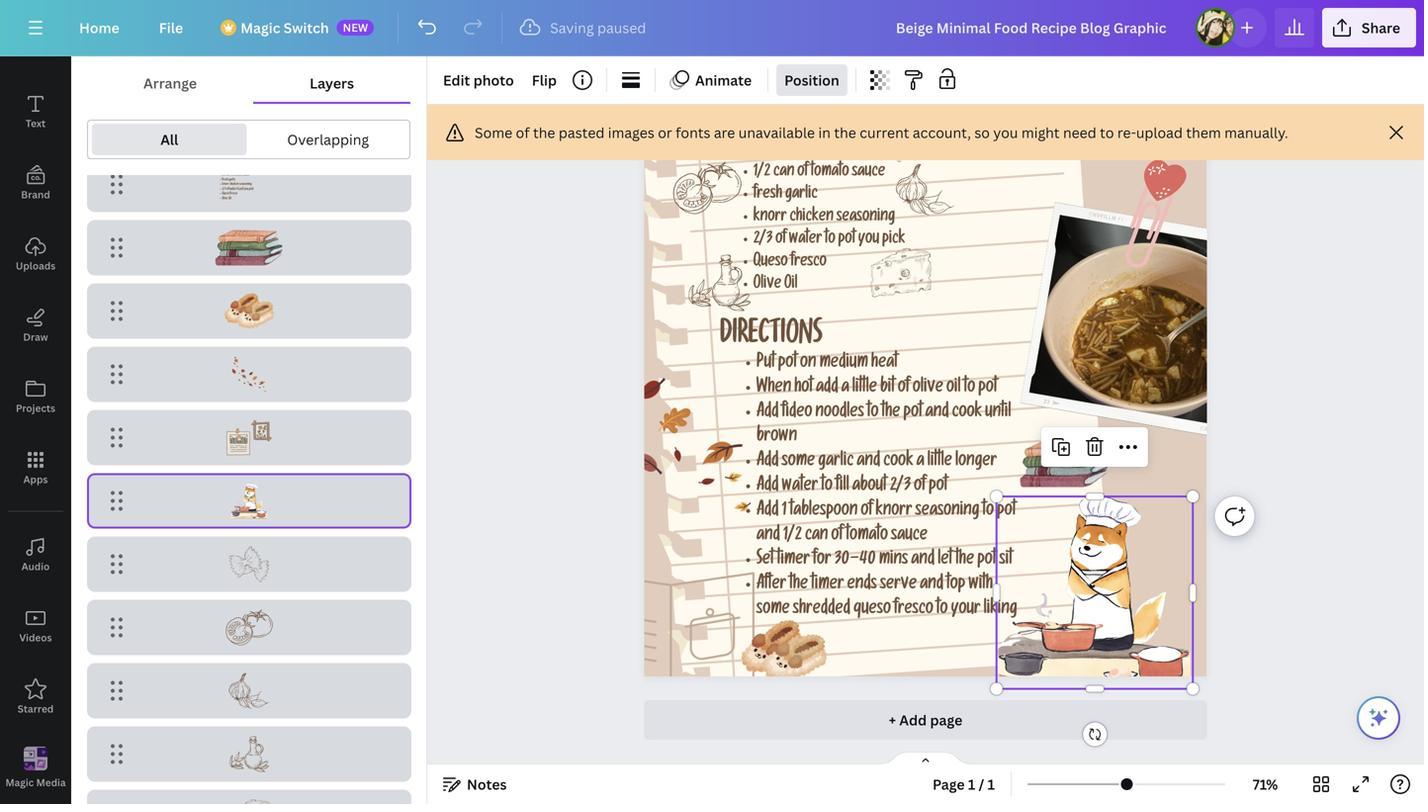 Task type: vqa. For each thing, say whether or not it's contained in the screenshot.
MESSAGE PREFERENCES
no



Task type: describe. For each thing, give the bounding box(es) containing it.
uploads button
[[0, 219, 71, 290]]

0 vertical spatial queso
[[222, 192, 229, 196]]

edit
[[443, 71, 470, 90]]

apps
[[23, 473, 48, 486]]

1 horizontal spatial you
[[859, 232, 880, 249]]

projects
[[16, 402, 55, 415]]

noodles
[[816, 404, 865, 423]]

photo
[[474, 71, 514, 90]]

pasted
[[559, 123, 605, 142]]

1 horizontal spatial fresco
[[791, 255, 827, 272]]

1 horizontal spatial a
[[917, 454, 925, 472]]

the right in
[[834, 123, 857, 142]]

0 horizontal spatial fresh
[[222, 178, 228, 182]]

1 horizontal spatial garlic
[[786, 187, 818, 204]]

brand button
[[0, 147, 71, 219]]

media
[[36, 776, 66, 789]]

page
[[933, 775, 965, 794]]

1 horizontal spatial 1/2
[[754, 165, 771, 182]]

1 vertical spatial some
[[757, 601, 790, 620]]

All button
[[92, 124, 247, 155]]

0 horizontal spatial a
[[842, 380, 850, 398]]

fill
[[836, 478, 850, 497]]

audio
[[21, 560, 50, 573]]

2/3 inside put pot on medium heat when hot add a little bit of olive oil to pot add fideo noodles to the pot and cook until brown add some garlic and cook a little longer add water to fill about 2/3 of pot add 1 tablespoon of knorr seasoning to pot and 1/2 can of tomato sauce set timer for 30-40 mins and let the pot sit after the timer ends serve and top with some shredded queso fresco to your liking
[[890, 478, 911, 497]]

+ add page
[[889, 711, 963, 730]]

fonts
[[676, 123, 711, 142]]

layers
[[310, 74, 354, 93]]

animate button
[[664, 64, 760, 96]]

share
[[1362, 18, 1401, 37]]

paused
[[598, 18, 646, 37]]

0 vertical spatial little
[[853, 380, 878, 398]]

queso
[[854, 601, 891, 620]]

magic media
[[5, 776, 66, 789]]

liking
[[984, 601, 1018, 620]]

1 vertical spatial water
[[789, 232, 823, 249]]

Overlapping button
[[251, 124, 406, 155]]

until
[[986, 404, 1012, 423]]

and left top
[[920, 577, 944, 595]]

videos button
[[0, 591, 71, 662]]

1 vertical spatial oil
[[785, 277, 798, 294]]

Design title text field
[[880, 8, 1188, 47]]

text button
[[0, 76, 71, 147]]

1 horizontal spatial farfalle pasta illustration image
[[856, 113, 911, 162]]

0 vertical spatial some
[[782, 454, 816, 472]]

heat
[[872, 355, 898, 373]]

tomato down all button
[[234, 173, 242, 177]]

0 vertical spatial cook
[[952, 404, 983, 423]]

1 horizontal spatial 1
[[968, 775, 976, 794]]

flip
[[532, 71, 557, 90]]

water inside put pot on medium heat when hot add a little bit of olive oil to pot add fideo noodles to the pot and cook until brown add some garlic and cook a little longer add water to fill about 2/3 of pot add 1 tablespoon of knorr seasoning to pot and 1/2 can of tomato sauce set timer for 30-40 mins and let the pot sit after the timer ends serve and top with some shredded queso fresco to your liking
[[782, 478, 819, 497]]

1 vertical spatial olive
[[754, 277, 782, 294]]

share button
[[1323, 8, 1417, 47]]

tomato down in
[[811, 165, 850, 182]]

brown
[[757, 429, 798, 447]]

need
[[1063, 123, 1097, 142]]

0 horizontal spatial you
[[244, 187, 249, 191]]

add
[[816, 380, 839, 398]]

edit photo
[[443, 71, 514, 90]]

fideo
[[782, 404, 813, 423]]

hot
[[795, 380, 813, 398]]

1 horizontal spatial 1/2 can of tomato sauce fresh garlic knorr chicken seasoning 2/3 of water to pot you pick queso fresco olive oil
[[754, 165, 906, 294]]

1 horizontal spatial queso
[[754, 255, 788, 272]]

arrange button
[[87, 64, 253, 102]]

tablespoon
[[790, 503, 858, 521]]

images
[[608, 123, 655, 142]]

fresco inside put pot on medium heat when hot add a little bit of olive oil to pot add fideo noodles to the pot and cook until brown add some garlic and cook a little longer add water to fill about 2/3 of pot add 1 tablespoon of knorr seasoning to pot and 1/2 can of tomato sauce set timer for 30-40 mins and let the pot sit after the timer ends serve and top with some shredded queso fresco to your liking
[[894, 601, 934, 620]]

1 vertical spatial farfalle pasta illustration image
[[229, 547, 269, 582]]

saving
[[550, 18, 594, 37]]

71% button
[[1234, 769, 1298, 800]]

the right let
[[956, 552, 975, 570]]

edit photo button
[[435, 64, 522, 96]]

0 horizontal spatial sauce
[[243, 173, 250, 177]]

current
[[860, 123, 910, 142]]

grey line cookbook icon isolated on white background. cooking book icon. recipe book. fork and knife icons. cutlery symbol.  vector illustration image
[[588, 571, 755, 699]]

audio button
[[0, 519, 71, 591]]

+ add page button
[[645, 701, 1207, 740]]

text
[[26, 117, 46, 130]]

new
[[343, 20, 368, 35]]

notes button
[[435, 769, 515, 800]]

seasoning inside put pot on medium heat when hot add a little bit of olive oil to pot add fideo noodles to the pot and cook until brown add some garlic and cook a little longer add water to fill about 2/3 of pot add 1 tablespoon of knorr seasoning to pot and 1/2 can of tomato sauce set timer for 30-40 mins and let the pot sit after the timer ends serve and top with some shredded queso fresco to your liking
[[916, 503, 980, 521]]

are
[[714, 123, 735, 142]]

30-
[[835, 552, 860, 570]]

let
[[938, 552, 953, 570]]

1 horizontal spatial timer
[[812, 577, 845, 595]]

0 horizontal spatial can
[[226, 173, 231, 177]]

0 horizontal spatial timer
[[777, 552, 810, 570]]

or
[[658, 123, 672, 142]]

file button
[[143, 8, 199, 47]]

the right after
[[790, 577, 809, 595]]

0 vertical spatial olive
[[222, 197, 228, 200]]

all
[[160, 130, 178, 149]]

0 horizontal spatial oil
[[229, 197, 231, 200]]

magic media button
[[0, 733, 71, 804]]

ends
[[848, 577, 877, 595]]

when
[[757, 380, 792, 398]]

magic switch
[[241, 18, 329, 37]]

elements button
[[0, 5, 71, 76]]

position
[[785, 71, 840, 90]]

saving paused
[[550, 18, 646, 37]]

0 vertical spatial knorr
[[222, 183, 229, 186]]

account,
[[913, 123, 971, 142]]

after
[[757, 577, 787, 595]]

starred
[[18, 702, 54, 716]]

1 vertical spatial cook
[[884, 454, 914, 472]]

notes
[[467, 775, 507, 794]]

top
[[947, 577, 966, 595]]

page 1 / 1
[[933, 775, 995, 794]]

0 vertical spatial garlic
[[229, 178, 236, 182]]

sit
[[1000, 552, 1013, 570]]

serve
[[880, 577, 917, 595]]

the down bit
[[882, 404, 901, 423]]

so
[[975, 123, 990, 142]]

apps button
[[0, 432, 71, 504]]

main menu bar
[[0, 0, 1425, 56]]

medium
[[820, 355, 869, 373]]

1 horizontal spatial fresh
[[754, 187, 783, 204]]

in
[[819, 123, 831, 142]]

0 vertical spatial 2/3
[[222, 187, 226, 191]]

1 horizontal spatial sauce
[[852, 165, 886, 182]]



Task type: locate. For each thing, give the bounding box(es) containing it.
mins
[[879, 552, 909, 570]]

queso down all button
[[222, 192, 229, 196]]

2 vertical spatial 2/3
[[890, 478, 911, 497]]

longer
[[956, 454, 998, 472]]

1/2 can of tomato sauce fresh garlic knorr chicken seasoning 2/3 of water to pot you pick queso fresco olive oil
[[754, 165, 906, 294], [222, 173, 254, 200]]

2 horizontal spatial fresco
[[894, 601, 934, 620]]

0 vertical spatial fresco
[[230, 192, 237, 196]]

garlic inside put pot on medium heat when hot add a little bit of olive oil to pot add fideo noodles to the pot and cook until brown add some garlic and cook a little longer add water to fill about 2/3 of pot add 1 tablespoon of knorr seasoning to pot and 1/2 can of tomato sauce set timer for 30-40 mins and let the pot sit after the timer ends serve and top with some shredded queso fresco to your liking
[[819, 454, 854, 472]]

switch
[[284, 18, 329, 37]]

some down after
[[757, 601, 790, 620]]

chicken down in
[[790, 210, 834, 227]]

1/2 down all button
[[222, 173, 226, 177]]

1 vertical spatial chicken
[[790, 210, 834, 227]]

timer down for
[[812, 577, 845, 595]]

the
[[533, 123, 555, 142], [834, 123, 857, 142], [882, 404, 901, 423], [956, 552, 975, 570], [790, 577, 809, 595]]

2/3 up directions
[[754, 232, 773, 249]]

1 vertical spatial seasoning
[[837, 210, 896, 227]]

magic inside button
[[5, 776, 34, 789]]

fresco down all button
[[230, 192, 237, 196]]

1
[[782, 503, 787, 521], [968, 775, 976, 794], [988, 775, 995, 794]]

0 vertical spatial chicken
[[230, 183, 239, 186]]

and up set
[[757, 527, 781, 546]]

1/2
[[754, 165, 771, 182], [222, 173, 226, 177], [784, 527, 802, 546]]

and up about
[[857, 454, 881, 472]]

videos
[[19, 631, 52, 645]]

knorr
[[222, 183, 229, 186], [754, 210, 787, 227], [876, 503, 913, 521]]

uploads
[[16, 259, 56, 273]]

1 vertical spatial knorr
[[754, 210, 787, 227]]

seasoning down some of the pasted images or fonts are unavailable in the current account, so you might need to re-upload them manually.
[[837, 210, 896, 227]]

garlic down all button
[[229, 178, 236, 182]]

0 horizontal spatial 1/2
[[222, 173, 226, 177]]

show pages image
[[879, 751, 973, 767]]

farfalle pasta illustration image
[[856, 113, 911, 162], [229, 547, 269, 582]]

+
[[889, 711, 896, 730]]

0 horizontal spatial seasoning
[[240, 183, 252, 186]]

olive up directions
[[754, 277, 782, 294]]

2 vertical spatial seasoning
[[916, 503, 980, 521]]

0 horizontal spatial 2/3
[[222, 187, 226, 191]]

unavailable
[[739, 123, 815, 142]]

some
[[475, 123, 513, 142]]

olive oil hand drawn image up directions
[[689, 255, 751, 311]]

0 vertical spatial oil
[[229, 197, 231, 200]]

1 horizontal spatial little
[[928, 454, 953, 472]]

0 horizontal spatial olive oil hand drawn image
[[230, 737, 269, 772]]

0 horizontal spatial cook
[[884, 454, 914, 472]]

graphic image
[[227, 800, 271, 804]]

knorr down all button
[[222, 183, 229, 186]]

manually.
[[1225, 123, 1289, 142]]

1 vertical spatial 2/3
[[754, 232, 773, 249]]

2 horizontal spatial 1
[[988, 775, 995, 794]]

of
[[516, 123, 530, 142], [798, 165, 808, 182], [231, 173, 234, 177], [227, 187, 229, 191], [776, 232, 787, 249], [898, 380, 910, 398], [914, 478, 926, 497], [861, 503, 873, 521], [832, 527, 843, 546]]

2 vertical spatial knorr
[[876, 503, 913, 521]]

1 vertical spatial a
[[917, 454, 925, 472]]

1/2 can of tomato sauce fresh garlic knorr chicken seasoning 2/3 of water to pot you pick queso fresco olive oil down all button
[[222, 173, 254, 200]]

0 horizontal spatial knorr
[[222, 183, 229, 186]]

a right add
[[842, 380, 850, 398]]

1 vertical spatial garlic
[[786, 187, 818, 204]]

oil
[[947, 380, 961, 398]]

magic for magic switch
[[241, 18, 280, 37]]

flip button
[[524, 64, 565, 96]]

with
[[969, 577, 993, 595]]

1 vertical spatial fresh
[[754, 187, 783, 204]]

fresco
[[230, 192, 237, 196], [791, 255, 827, 272], [894, 601, 934, 620]]

0 vertical spatial pick
[[249, 187, 254, 191]]

1/2 inside put pot on medium heat when hot add a little bit of olive oil to pot add fideo noodles to the pot and cook until brown add some garlic and cook a little longer add water to fill about 2/3 of pot add 1 tablespoon of knorr seasoning to pot and 1/2 can of tomato sauce set timer for 30-40 mins and let the pot sit after the timer ends serve and top with some shredded queso fresco to your liking
[[784, 527, 802, 546]]

olive oil hand drawn image
[[689, 255, 751, 311], [230, 737, 269, 772]]

put
[[757, 355, 775, 373]]

1 vertical spatial magic
[[5, 776, 34, 789]]

0 vertical spatial magic
[[241, 18, 280, 37]]

tomato inside put pot on medium heat when hot add a little bit of olive oil to pot add fideo noodles to the pot and cook until brown add some garlic and cook a little longer add water to fill about 2/3 of pot add 1 tablespoon of knorr seasoning to pot and 1/2 can of tomato sauce set timer for 30-40 mins and let the pot sit after the timer ends serve and top with some shredded queso fresco to your liking
[[847, 527, 889, 546]]

1 vertical spatial queso
[[754, 255, 788, 272]]

0 horizontal spatial queso
[[222, 192, 229, 196]]

0 horizontal spatial fresco
[[230, 192, 237, 196]]

timer
[[777, 552, 810, 570], [812, 577, 845, 595]]

1 left tablespoon
[[782, 503, 787, 521]]

canva assistant image
[[1367, 706, 1391, 730]]

and left let
[[912, 552, 935, 570]]

magic inside main menu bar
[[241, 18, 280, 37]]

/
[[979, 775, 985, 794]]

knorr inside put pot on medium heat when hot add a little bit of olive oil to pot add fideo noodles to the pot and cook until brown add some garlic and cook a little longer add water to fill about 2/3 of pot add 1 tablespoon of knorr seasoning to pot and 1/2 can of tomato sauce set timer for 30-40 mins and let the pot sit after the timer ends serve and top with some shredded queso fresco to your liking
[[876, 503, 913, 521]]

magic left media
[[5, 776, 34, 789]]

for
[[813, 552, 832, 570]]

olive
[[913, 380, 944, 398]]

1 horizontal spatial pick
[[883, 232, 906, 249]]

2 horizontal spatial knorr
[[876, 503, 913, 521]]

sauce up 'mins' on the bottom right of page
[[892, 527, 928, 546]]

0 horizontal spatial farfalle pasta illustration image
[[229, 547, 269, 582]]

magic left switch
[[241, 18, 280, 37]]

1 horizontal spatial knorr
[[754, 210, 787, 227]]

2 horizontal spatial sauce
[[892, 527, 928, 546]]

1 vertical spatial little
[[928, 454, 953, 472]]

seasoning
[[240, 183, 252, 186], [837, 210, 896, 227], [916, 503, 980, 521]]

tomato
[[811, 165, 850, 182], [234, 173, 242, 177], [847, 527, 889, 546]]

can down all button
[[226, 173, 231, 177]]

arrange
[[143, 74, 197, 93]]

queso up directions
[[754, 255, 788, 272]]

about
[[853, 478, 887, 497]]

re-
[[1118, 123, 1137, 142]]

1 inside put pot on medium heat when hot add a little bit of olive oil to pot add fideo noodles to the pot and cook until brown add some garlic and cook a little longer add water to fill about 2/3 of pot add 1 tablespoon of knorr seasoning to pot and 1/2 can of tomato sauce set timer for 30-40 mins and let the pot sit after the timer ends serve and top with some shredded queso fresco to your liking
[[782, 503, 787, 521]]

pot
[[240, 187, 244, 191], [839, 232, 856, 249], [779, 355, 797, 373], [979, 380, 998, 398], [904, 404, 923, 423], [929, 478, 948, 497], [998, 503, 1017, 521], [978, 552, 997, 570]]

tomato up the 40
[[847, 527, 889, 546]]

0 vertical spatial fresh
[[222, 178, 228, 182]]

elements
[[13, 46, 58, 59]]

water
[[230, 187, 237, 191], [789, 232, 823, 249], [782, 478, 819, 497]]

oil
[[229, 197, 231, 200], [785, 277, 798, 294]]

2 horizontal spatial you
[[994, 123, 1018, 142]]

sauce down some of the pasted images or fonts are unavailable in the current account, so you might need to re-upload them manually.
[[852, 165, 886, 182]]

pick
[[249, 187, 254, 191], [883, 232, 906, 249]]

on
[[801, 355, 817, 373]]

set
[[757, 552, 774, 570]]

might
[[1022, 123, 1060, 142]]

cook up about
[[884, 454, 914, 472]]

knorr down about
[[876, 503, 913, 521]]

1 left /
[[968, 775, 976, 794]]

can down unavailable
[[774, 165, 795, 182]]

some of the pasted images or fonts are unavailable in the current account, so you might need to re-upload them manually.
[[475, 123, 1289, 142]]

page
[[930, 711, 963, 730]]

oil up directions
[[785, 277, 798, 294]]

oil down all button
[[229, 197, 231, 200]]

chicken down all button
[[230, 183, 239, 186]]

add inside button
[[900, 711, 927, 730]]

1/2 can of tomato sauce fresh garlic knorr chicken seasoning 2/3 of water to pot you pick queso fresco olive oil down in
[[754, 165, 906, 294]]

can inside put pot on medium heat when hot add a little bit of olive oil to pot add fideo noodles to the pot and cook until brown add some garlic and cook a little longer add water to fill about 2/3 of pot add 1 tablespoon of knorr seasoning to pot and 1/2 can of tomato sauce set timer for 30-40 mins and let the pot sit after the timer ends serve and top with some shredded queso fresco to your liking
[[805, 527, 829, 546]]

1/2 down tablespoon
[[784, 527, 802, 546]]

cook down oil
[[952, 404, 983, 423]]

file
[[159, 18, 183, 37]]

2 vertical spatial you
[[859, 232, 880, 249]]

home link
[[63, 8, 135, 47]]

overlapping
[[287, 130, 369, 149]]

1 vertical spatial fresco
[[791, 255, 827, 272]]

olive
[[222, 197, 228, 200], [754, 277, 782, 294]]

0 horizontal spatial garlic
[[229, 178, 236, 182]]

0 horizontal spatial 1/2 can of tomato sauce fresh garlic knorr chicken seasoning 2/3 of water to pot you pick queso fresco olive oil
[[222, 173, 254, 200]]

0 vertical spatial timer
[[777, 552, 810, 570]]

1 vertical spatial timer
[[812, 577, 845, 595]]

0 horizontal spatial pick
[[249, 187, 254, 191]]

1 horizontal spatial olive oil hand drawn image
[[689, 255, 751, 311]]

timer right set
[[777, 552, 810, 570]]

a left longer
[[917, 454, 925, 472]]

1 horizontal spatial oil
[[785, 277, 798, 294]]

position button
[[777, 64, 848, 96]]

upload
[[1137, 123, 1183, 142]]

2 horizontal spatial garlic
[[819, 454, 854, 472]]

1 horizontal spatial can
[[774, 165, 795, 182]]

1 horizontal spatial seasoning
[[837, 210, 896, 227]]

2 horizontal spatial seasoning
[[916, 503, 980, 521]]

seasoning down all button
[[240, 183, 252, 186]]

0 vertical spatial olive oil hand drawn image
[[689, 255, 751, 311]]

0 horizontal spatial little
[[853, 380, 878, 398]]

0 horizontal spatial chicken
[[230, 183, 239, 186]]

shredded
[[793, 601, 851, 620]]

knorr down unavailable
[[754, 210, 787, 227]]

1 vertical spatial you
[[244, 187, 249, 191]]

1 horizontal spatial chicken
[[790, 210, 834, 227]]

olive down all button
[[222, 197, 228, 200]]

olive oil hand drawn image up 'graphic' image
[[230, 737, 269, 772]]

seasoning up let
[[916, 503, 980, 521]]

0 vertical spatial you
[[994, 123, 1018, 142]]

2 vertical spatial water
[[782, 478, 819, 497]]

magic
[[241, 18, 280, 37], [5, 776, 34, 789]]

1 horizontal spatial magic
[[241, 18, 280, 37]]

fresco up directions
[[791, 255, 827, 272]]

some down brown
[[782, 454, 816, 472]]

starred button
[[0, 662, 71, 733]]

can
[[774, 165, 795, 182], [226, 173, 231, 177], [805, 527, 829, 546]]

fresh down unavailable
[[754, 187, 783, 204]]

2 vertical spatial fresco
[[894, 601, 934, 620]]

draw button
[[0, 290, 71, 361]]

40
[[860, 552, 876, 570]]

1 right /
[[988, 775, 995, 794]]

1/2 down unavailable
[[754, 165, 771, 182]]

brand
[[21, 188, 50, 201]]

little left bit
[[853, 380, 878, 398]]

garlic
[[229, 178, 236, 182], [786, 187, 818, 204], [819, 454, 854, 472]]

them
[[1187, 123, 1222, 142]]

little
[[853, 380, 878, 398], [928, 454, 953, 472]]

2 horizontal spatial can
[[805, 527, 829, 546]]

1 vertical spatial olive oil hand drawn image
[[230, 737, 269, 772]]

add
[[757, 404, 779, 423], [757, 454, 779, 472], [757, 478, 779, 497], [757, 503, 779, 521], [900, 711, 927, 730]]

you
[[994, 123, 1018, 142], [244, 187, 249, 191], [859, 232, 880, 249]]

fresh down all button
[[222, 178, 228, 182]]

2 horizontal spatial 1/2
[[784, 527, 802, 546]]

little left longer
[[928, 454, 953, 472]]

magic for magic media
[[5, 776, 34, 789]]

fresco down 'serve'
[[894, 601, 934, 620]]

1 horizontal spatial cook
[[952, 404, 983, 423]]

2/3 down all button
[[222, 187, 226, 191]]

and
[[926, 404, 949, 423], [857, 454, 881, 472], [757, 527, 781, 546], [912, 552, 935, 570], [920, 577, 944, 595]]

can up for
[[805, 527, 829, 546]]

saving paused status
[[511, 16, 656, 40]]

the left pasted
[[533, 123, 555, 142]]

and down olive
[[926, 404, 949, 423]]

garlic up fill
[[819, 454, 854, 472]]

0 vertical spatial a
[[842, 380, 850, 398]]

garlic down unavailable
[[786, 187, 818, 204]]

0 horizontal spatial 1
[[782, 503, 787, 521]]

0 horizontal spatial olive
[[222, 197, 228, 200]]

0 vertical spatial seasoning
[[240, 183, 252, 186]]

0 vertical spatial water
[[230, 187, 237, 191]]

sauce down all button
[[243, 173, 250, 177]]

1 horizontal spatial olive
[[754, 277, 782, 294]]

1 vertical spatial pick
[[883, 232, 906, 249]]

home
[[79, 18, 119, 37]]

0 vertical spatial farfalle pasta illustration image
[[856, 113, 911, 162]]

2/3 right about
[[890, 478, 911, 497]]

2/3
[[222, 187, 226, 191], [754, 232, 773, 249], [890, 478, 911, 497]]

sauce inside put pot on medium heat when hot add a little bit of olive oil to pot add fideo noodles to the pot and cook until brown add some garlic and cook a little longer add water to fill about 2/3 of pot add 1 tablespoon of knorr seasoning to pot and 1/2 can of tomato sauce set timer for 30-40 mins and let the pot sit after the timer ends serve and top with some shredded queso fresco to your liking
[[892, 527, 928, 546]]



